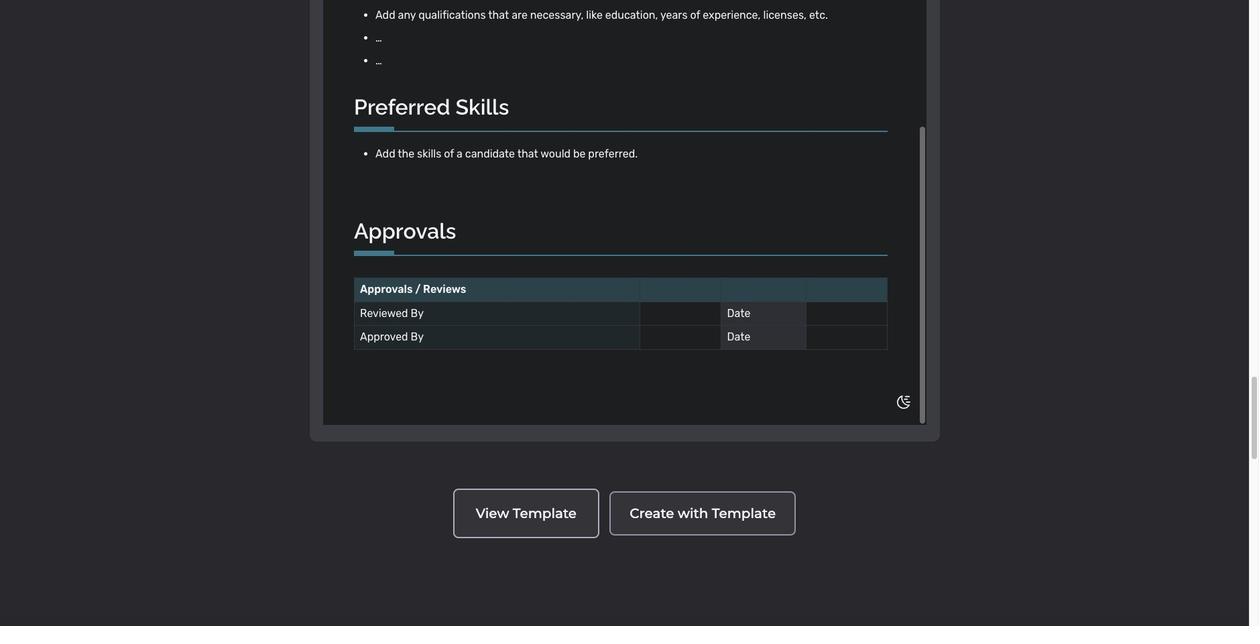 Task type: describe. For each thing, give the bounding box(es) containing it.
view template link
[[453, 489, 599, 538]]

1 template from the left
[[513, 506, 577, 522]]

create with template
[[630, 506, 776, 522]]

create with template link
[[610, 492, 796, 536]]

view template
[[476, 506, 577, 522]]



Task type: vqa. For each thing, say whether or not it's contained in the screenshot.
share
no



Task type: locate. For each thing, give the bounding box(es) containing it.
template
[[513, 506, 577, 522], [712, 506, 776, 522]]

template right with in the right bottom of the page
[[712, 506, 776, 522]]

0 horizontal spatial template
[[513, 506, 577, 522]]

with
[[678, 506, 708, 522]]

view
[[476, 506, 509, 522]]

1 horizontal spatial template
[[712, 506, 776, 522]]

template right view
[[513, 506, 577, 522]]

2 template from the left
[[712, 506, 776, 522]]

create
[[630, 506, 674, 522]]



